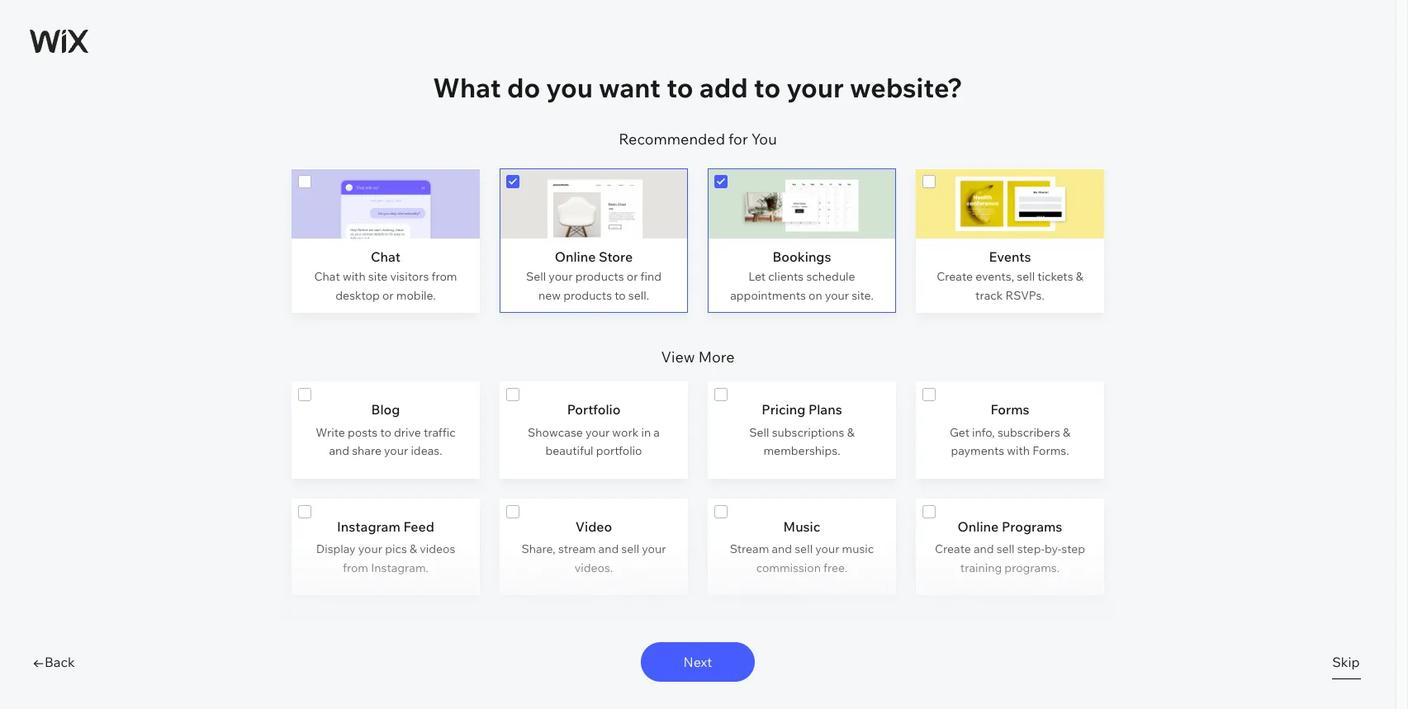 Task type: vqa. For each thing, say whether or not it's contained in the screenshot.


Task type: locate. For each thing, give the bounding box(es) containing it.
communities
[[596, 659, 666, 674]]

1 vertical spatial online
[[958, 518, 999, 535]]

site down shared
[[765, 678, 785, 693]]

pics
[[385, 542, 407, 557]]

desktop
[[336, 288, 380, 303]]

0 horizontal spatial online
[[555, 248, 596, 265]]

1 horizontal spatial or
[[627, 270, 638, 284]]

2 list item from the left
[[916, 616, 1104, 710]]

0 horizontal spatial a
[[654, 425, 660, 440]]

site
[[368, 270, 388, 284], [578, 678, 597, 693], [765, 678, 785, 693]]

forms.
[[1033, 444, 1069, 459]]

or inside online store sell your products or find new products to sell.
[[627, 270, 638, 284]]

chat chat with site visitors from desktop or mobile.
[[314, 248, 457, 303]]

forms list item
[[916, 382, 1104, 479]]

0 horizontal spatial list item
[[292, 616, 480, 710]]

1 vertical spatial products
[[563, 288, 612, 303]]

and
[[329, 444, 349, 459], [598, 542, 619, 557], [772, 542, 792, 557], [974, 542, 994, 557]]

site.
[[852, 288, 874, 303]]

create a shared file library for site members
[[723, 659, 881, 693]]

1 horizontal spatial list item
[[916, 616, 1104, 710]]

and up training on the right of page
[[974, 542, 994, 557]]

list item
[[292, 616, 480, 710], [916, 616, 1104, 710]]

with down subscribers
[[1007, 444, 1030, 459]]

chat up the visitors at left
[[371, 248, 401, 265]]

for
[[729, 130, 748, 149], [866, 659, 881, 674], [534, 678, 549, 693]]

more
[[698, 348, 735, 367]]

products
[[575, 270, 624, 284], [563, 288, 612, 303]]

videos.
[[575, 561, 613, 576]]

stream
[[558, 542, 596, 557]]

& right tickets
[[1076, 270, 1084, 284]]

to left 'drive'
[[380, 425, 391, 440]]

online inside online programs create and sell step-by-step training programs.
[[958, 518, 999, 535]]

& inside pricing plans sell subscriptions & memberships.
[[847, 425, 855, 440]]

members
[[787, 678, 839, 693]]

chat up desktop
[[314, 270, 340, 284]]

sell down music
[[795, 542, 813, 557]]

& up forms.
[[1063, 425, 1071, 440]]

and inside online programs create and sell step-by-step training programs.
[[974, 542, 994, 557]]

sell left step-
[[997, 542, 1015, 557]]

info,
[[972, 425, 995, 440]]

create
[[937, 270, 973, 284], [935, 542, 971, 557], [522, 659, 558, 674], [723, 659, 759, 674]]

instagram
[[337, 518, 400, 535]]

to left add
[[667, 71, 693, 104]]

create inside events create events, sell tickets & track rsvps.
[[937, 270, 973, 284]]

share
[[352, 444, 382, 459]]

or left mobile.
[[382, 288, 394, 303]]

bookings
[[773, 248, 831, 265]]

sell for online
[[526, 270, 546, 284]]

1 horizontal spatial chat
[[371, 248, 401, 265]]

1 vertical spatial sell
[[749, 425, 769, 440]]

create a shared file library for site members list item
[[708, 616, 896, 710]]

list
[[281, 159, 1115, 323], [281, 372, 1115, 710]]

to left sell.
[[615, 288, 626, 303]]

online
[[555, 248, 596, 265], [958, 518, 999, 535]]

sell up "rsvps." at the top right of the page
[[1017, 270, 1035, 284]]

0 vertical spatial or
[[627, 270, 638, 284]]

sell for pricing
[[749, 425, 769, 440]]

1 vertical spatial a
[[762, 659, 768, 674]]

0 horizontal spatial sell
[[526, 270, 546, 284]]

0 vertical spatial list
[[281, 159, 1115, 323]]

to
[[667, 71, 693, 104], [754, 71, 781, 104], [615, 288, 626, 303], [380, 425, 391, 440]]

to inside online store sell your products or find new products to sell.
[[615, 288, 626, 303]]

1 horizontal spatial for
[[729, 130, 748, 149]]

view more
[[661, 348, 735, 367]]

site inside chat chat with site visitors from desktop or mobile.
[[368, 270, 388, 284]]

1 horizontal spatial a
[[762, 659, 768, 674]]

from
[[432, 270, 457, 284], [343, 561, 368, 576]]

0 vertical spatial from
[[432, 270, 457, 284]]

a inside create a shared file library for site members
[[762, 659, 768, 674]]

sell inside online store sell your products or find new products to sell.
[[526, 270, 546, 284]]

and inside music stream and sell your music commission free.
[[772, 542, 792, 557]]

0 vertical spatial a
[[654, 425, 660, 440]]

online inside online store sell your products or find new products to sell.
[[555, 248, 596, 265]]

0 horizontal spatial for
[[534, 678, 549, 693]]

create left active
[[522, 659, 558, 674]]

step-
[[1017, 542, 1045, 557]]

mobile.
[[396, 288, 436, 303]]

site down active
[[578, 678, 597, 693]]

for inside create active communities for your site members.
[[534, 678, 549, 693]]

1 horizontal spatial with
[[1007, 444, 1030, 459]]

from up mobile.
[[432, 270, 457, 284]]

and up commission
[[772, 542, 792, 557]]

with inside chat chat with site visitors from desktop or mobile.
[[343, 270, 366, 284]]

for inside create a shared file library for site members
[[866, 659, 881, 674]]

with up desktop
[[343, 270, 366, 284]]

sell down pricing
[[749, 425, 769, 440]]

0 vertical spatial sell
[[526, 270, 546, 284]]

1 list item from the left
[[292, 616, 480, 710]]

step
[[1062, 542, 1085, 557]]

what
[[433, 71, 501, 104]]

music stream and sell your music commission free.
[[730, 518, 874, 576]]

create right next
[[723, 659, 759, 674]]

your inside music stream and sell your music commission free.
[[815, 542, 840, 557]]

your inside online store sell your products or find new products to sell.
[[549, 270, 573, 284]]

online for online store
[[555, 248, 596, 265]]

your inside bookings let clients schedule appointments on your site.
[[825, 288, 849, 303]]

sell inside music stream and sell your music commission free.
[[795, 542, 813, 557]]

online left the store
[[555, 248, 596, 265]]

0 horizontal spatial with
[[343, 270, 366, 284]]

your inside portfolio showcase your work in a beautiful portfolio
[[586, 425, 610, 440]]

1 vertical spatial or
[[382, 288, 394, 303]]

2 vertical spatial for
[[534, 678, 549, 693]]

sell up new
[[526, 270, 546, 284]]

1 horizontal spatial site
[[578, 678, 597, 693]]

recommended for you
[[619, 130, 777, 149]]

wix image
[[30, 30, 88, 53], [30, 30, 88, 53]]

products down the store
[[575, 270, 624, 284]]

1 vertical spatial with
[[1007, 444, 1030, 459]]

&
[[1076, 270, 1084, 284], [847, 425, 855, 440], [1063, 425, 1071, 440], [410, 542, 417, 557]]

forms
[[991, 402, 1030, 418]]

& right pics
[[410, 542, 417, 557]]

1 vertical spatial for
[[866, 659, 881, 674]]

2 horizontal spatial for
[[866, 659, 881, 674]]

on
[[809, 288, 823, 303]]

pricing plans list item
[[708, 382, 896, 479]]

and down write
[[329, 444, 349, 459]]

0 vertical spatial chat
[[371, 248, 401, 265]]

create inside create a shared file library for site members
[[723, 659, 759, 674]]

& right subscriptions
[[847, 425, 855, 440]]

from inside instagram feed display your pics & videos from instagram.
[[343, 561, 368, 576]]

2 list from the top
[[281, 372, 1115, 710]]

0 horizontal spatial or
[[382, 288, 394, 303]]

sell inside pricing plans sell subscriptions & memberships.
[[749, 425, 769, 440]]

online up training on the right of page
[[958, 518, 999, 535]]

a
[[654, 425, 660, 440], [762, 659, 768, 674]]

site up desktop
[[368, 270, 388, 284]]

a left shared
[[762, 659, 768, 674]]

sell.
[[628, 288, 649, 303]]

0 horizontal spatial site
[[368, 270, 388, 284]]

2 horizontal spatial site
[[765, 678, 785, 693]]

1 vertical spatial list
[[281, 372, 1115, 710]]

1 list from the top
[[281, 159, 1115, 323]]

video list item
[[500, 499, 688, 596]]

videos
[[420, 542, 455, 557]]

programs.
[[1005, 561, 1060, 576]]

with
[[343, 270, 366, 284], [1007, 444, 1030, 459]]

←back
[[32, 654, 75, 670]]

sell inside video share, stream and sell your videos.
[[621, 542, 639, 557]]

your
[[787, 71, 844, 104], [549, 270, 573, 284], [825, 288, 849, 303], [586, 425, 610, 440], [384, 444, 408, 459], [358, 542, 382, 557], [642, 542, 666, 557], [815, 542, 840, 557], [551, 678, 575, 693]]

a right in
[[654, 425, 660, 440]]

events
[[989, 248, 1031, 265]]

skip button
[[1333, 645, 1361, 680]]

events create events, sell tickets & track rsvps.
[[937, 248, 1084, 303]]

1 vertical spatial from
[[343, 561, 368, 576]]

you
[[546, 71, 593, 104]]

sell
[[526, 270, 546, 284], [749, 425, 769, 440]]

music
[[842, 542, 874, 557]]

create up training on the right of page
[[935, 542, 971, 557]]

0 vertical spatial with
[[343, 270, 366, 284]]

0 horizontal spatial chat
[[314, 270, 340, 284]]

site inside create active communities for your site members.
[[578, 678, 597, 693]]

and up videos.
[[598, 542, 619, 557]]

1 horizontal spatial sell
[[749, 425, 769, 440]]

site inside create a shared file library for site members
[[765, 678, 785, 693]]

bookings let clients schedule appointments on your site.
[[730, 248, 874, 303]]

list containing chat
[[281, 159, 1115, 323]]

1 horizontal spatial from
[[432, 270, 457, 284]]

from down display in the bottom of the page
[[343, 561, 368, 576]]

view
[[661, 348, 695, 367]]

0 horizontal spatial from
[[343, 561, 368, 576]]

& inside events create events, sell tickets & track rsvps.
[[1076, 270, 1084, 284]]

by-
[[1045, 542, 1062, 557]]

sell right stream
[[621, 542, 639, 557]]

create left events,
[[937, 270, 973, 284]]

and inside blog write posts to drive traffic and share your ideas.
[[329, 444, 349, 459]]

0 vertical spatial online
[[555, 248, 596, 265]]

1 horizontal spatial online
[[958, 518, 999, 535]]

or
[[627, 270, 638, 284], [382, 288, 394, 303]]

subscriptions
[[772, 425, 845, 440]]

or left find
[[627, 270, 638, 284]]

products right new
[[563, 288, 612, 303]]



Task type: describe. For each thing, give the bounding box(es) containing it.
1 vertical spatial chat
[[314, 270, 340, 284]]

visitors
[[390, 270, 429, 284]]

sell inside online programs create and sell step-by-step training programs.
[[997, 542, 1015, 557]]

with inside forms get info, subscribers & payments with forms.
[[1007, 444, 1030, 459]]

a inside portfolio showcase your work in a beautiful portfolio
[[654, 425, 660, 440]]

tickets
[[1038, 270, 1073, 284]]

rsvps.
[[1006, 288, 1045, 303]]

blog
[[371, 402, 400, 418]]

create active communities for your site members.
[[522, 659, 666, 693]]

what do you want to add to your website?
[[433, 71, 963, 104]]

add
[[699, 71, 748, 104]]

ideas.
[[411, 444, 442, 459]]

new
[[538, 288, 561, 303]]

track
[[976, 288, 1003, 303]]

stream
[[730, 542, 769, 557]]

you
[[751, 130, 777, 149]]

beautiful
[[546, 444, 594, 459]]

next
[[684, 654, 712, 671]]

store
[[599, 248, 633, 265]]

instagram feed display your pics & videos from instagram.
[[316, 518, 455, 576]]

subscribers
[[998, 425, 1061, 440]]

←back button
[[20, 645, 152, 680]]

list containing blog
[[281, 372, 1115, 710]]

online for online programs
[[958, 518, 999, 535]]

library
[[829, 659, 863, 674]]

blog write posts to drive traffic and share your ideas.
[[316, 402, 456, 459]]

music list item
[[708, 499, 896, 596]]

instagram.
[[371, 561, 429, 576]]

to right add
[[754, 71, 781, 104]]

want
[[599, 71, 661, 104]]

write
[[316, 425, 345, 440]]

your inside instagram feed display your pics & videos from instagram.
[[358, 542, 382, 557]]

file
[[810, 659, 827, 674]]

portfolio showcase your work in a beautiful portfolio
[[528, 402, 660, 459]]

showcase
[[528, 425, 583, 440]]

sell inside events create events, sell tickets & track rsvps.
[[1017, 270, 1035, 284]]

& inside instagram feed display your pics & videos from instagram.
[[410, 542, 417, 557]]

video
[[575, 518, 612, 535]]

active
[[561, 659, 593, 674]]

events,
[[976, 270, 1014, 284]]

online programs list item
[[916, 499, 1104, 596]]

work
[[612, 425, 639, 440]]

in
[[641, 425, 651, 440]]

shared
[[771, 659, 807, 674]]

next button
[[641, 643, 755, 682]]

members.
[[600, 678, 654, 693]]

recommended
[[619, 130, 725, 149]]

your inside blog write posts to drive traffic and share your ideas.
[[384, 444, 408, 459]]

clients
[[768, 270, 804, 284]]

feed
[[403, 518, 434, 535]]

forms get info, subscribers & payments with forms.
[[950, 402, 1071, 459]]

drive
[[394, 425, 421, 440]]

payments
[[951, 444, 1005, 459]]

website?
[[850, 71, 963, 104]]

events list item
[[916, 169, 1104, 313]]

online store list item
[[500, 169, 688, 313]]

memberships.
[[764, 444, 841, 459]]

bookings list item
[[708, 169, 896, 313]]

commission
[[756, 561, 821, 576]]

instagram feed list item
[[292, 499, 480, 596]]

video share, stream and sell your videos.
[[522, 518, 666, 576]]

create inside online programs create and sell step-by-step training programs.
[[935, 542, 971, 557]]

plans
[[809, 402, 842, 418]]

pricing
[[762, 402, 806, 418]]

do
[[507, 71, 540, 104]]

blog list item
[[292, 382, 480, 479]]

0 vertical spatial products
[[575, 270, 624, 284]]

share,
[[522, 542, 556, 557]]

online store sell your products or find new products to sell.
[[526, 248, 662, 303]]

online programs create and sell step-by-step training programs.
[[935, 518, 1085, 576]]

portfolio
[[596, 444, 642, 459]]

free.
[[824, 561, 848, 576]]

appointments
[[730, 288, 806, 303]]

create active communities for your site members. list item
[[500, 616, 688, 710]]

your inside create active communities for your site members.
[[551, 678, 575, 693]]

from inside chat chat with site visitors from desktop or mobile.
[[432, 270, 457, 284]]

chat list item
[[292, 169, 480, 313]]

portfolio
[[567, 402, 621, 418]]

find
[[641, 270, 662, 284]]

skip
[[1333, 654, 1360, 670]]

or inside chat chat with site visitors from desktop or mobile.
[[382, 288, 394, 303]]

training
[[961, 561, 1002, 576]]

traffic
[[424, 425, 456, 440]]

your inside video share, stream and sell your videos.
[[642, 542, 666, 557]]

& inside forms get info, subscribers & payments with forms.
[[1063, 425, 1071, 440]]

portfolio list item
[[500, 382, 688, 479]]

music
[[784, 518, 821, 535]]

0 vertical spatial for
[[729, 130, 748, 149]]

schedule
[[806, 270, 855, 284]]

pricing plans sell subscriptions & memberships.
[[749, 402, 855, 459]]

programs
[[1002, 518, 1063, 535]]

create inside create active communities for your site members.
[[522, 659, 558, 674]]

to inside blog write posts to drive traffic and share your ideas.
[[380, 425, 391, 440]]

and inside video share, stream and sell your videos.
[[598, 542, 619, 557]]

display
[[316, 542, 356, 557]]

get
[[950, 425, 970, 440]]

let
[[749, 270, 766, 284]]



